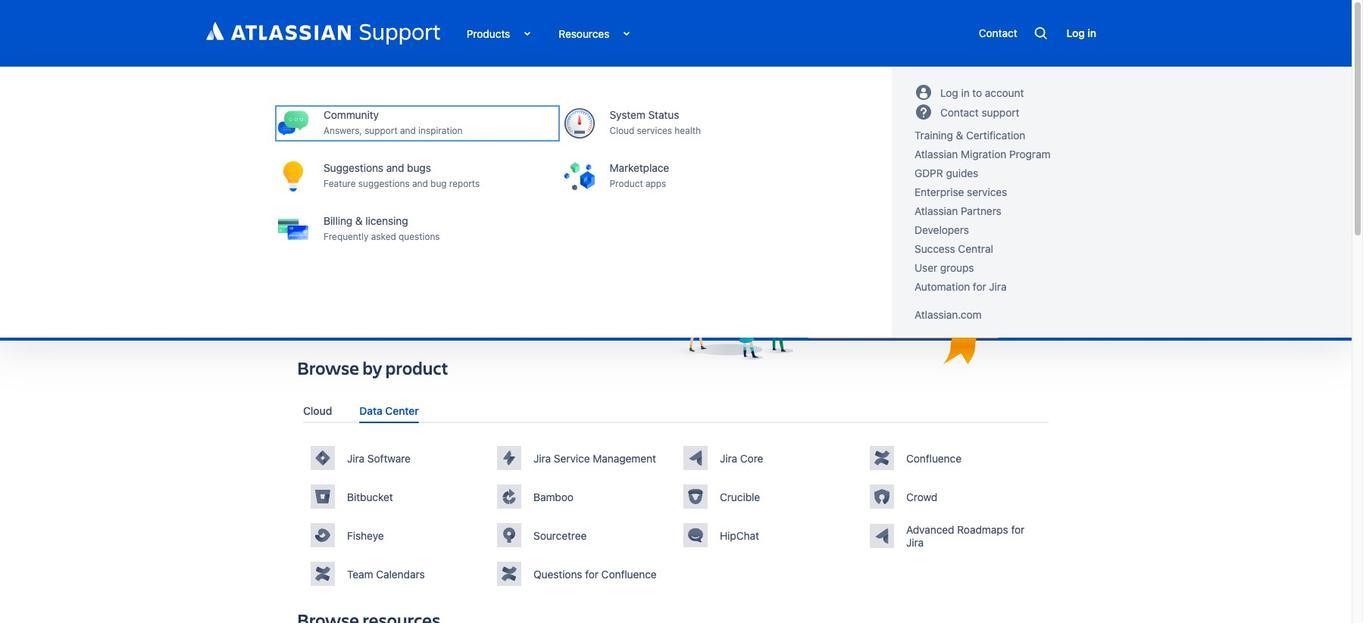 Task type: describe. For each thing, give the bounding box(es) containing it.
log in to account link
[[933, 86, 1024, 99]]

& for billing
[[355, 214, 363, 227]]

system status cloud services health
[[610, 108, 701, 136]]

groups
[[940, 261, 974, 274]]

0 vertical spatial confluence
[[906, 452, 962, 465]]

log in
[[1067, 27, 1096, 39]]

& for training
[[956, 129, 963, 142]]

bitbucket
[[347, 491, 393, 504]]

atlassian down 'enterprise'
[[915, 205, 958, 217]]

guides
[[946, 167, 978, 180]]

gdpr
[[915, 167, 943, 180]]

contact support
[[940, 106, 1019, 119]]

automation for jira link
[[915, 280, 1007, 293]]

success central link
[[915, 242, 993, 255]]

data center tab
[[353, 399, 425, 424]]

advanced
[[906, 524, 954, 537]]

service
[[554, 452, 590, 465]]

jira core link
[[683, 446, 855, 471]]

atlassian partners link
[[915, 205, 1002, 217]]

atlassian.com
[[915, 308, 982, 321]]

fisheye
[[347, 529, 384, 542]]

product
[[386, 356, 448, 380]]

community answers, support and inspiration
[[324, 108, 463, 136]]

health
[[675, 125, 701, 136]]

bitbucket link
[[311, 485, 482, 509]]

team calendars link
[[311, 562, 482, 587]]

users
[[408, 200, 451, 224]]

center
[[385, 405, 419, 417]]

question mark icon image
[[915, 103, 933, 121]]

data
[[359, 405, 382, 417]]

to
[[972, 86, 982, 99]]

hipchat link
[[683, 524, 855, 548]]

certification
[[966, 129, 1025, 142]]

atlassian for gdpr
[[915, 148, 958, 161]]

fisheye link
[[311, 524, 482, 548]]

resources dropdown image
[[609, 24, 628, 42]]

data center
[[359, 405, 419, 417]]

user groups link
[[915, 261, 974, 274]]

jira service management link
[[497, 446, 668, 471]]

questions
[[399, 231, 440, 242]]

products
[[297, 152, 401, 188]]

marketplace
[[610, 161, 669, 174]]

training
[[915, 129, 953, 142]]

jira for jira software
[[347, 452, 365, 465]]

inspiration
[[418, 125, 463, 136]]

cloud inside 'tab'
[[303, 405, 332, 417]]

by
[[363, 356, 382, 380]]

questions for confluence link
[[497, 562, 668, 587]]

for right questions
[[585, 568, 599, 581]]

crucible link
[[683, 485, 855, 509]]

jira service management
[[533, 452, 656, 465]]

contact for contact
[[979, 27, 1017, 39]]

answers,
[[324, 125, 362, 136]]

administrators
[[488, 200, 606, 224]]

partners
[[961, 205, 1002, 217]]

core
[[740, 452, 763, 465]]

bamboo link
[[497, 485, 668, 509]]

crowd
[[906, 491, 937, 504]]

global hero small people image
[[676, 283, 793, 360]]

atlassian for services
[[460, 118, 570, 155]]

success
[[915, 242, 955, 255]]

program
[[1009, 148, 1051, 161]]

0 horizontal spatial confluence
[[601, 568, 657, 581]]

for inside training & certification atlassian migration program gdpr guides enterprise services atlassian partners developers success central user groups automation for jira
[[973, 280, 986, 293]]

migration
[[961, 148, 1006, 161]]

browse
[[297, 356, 359, 380]]

developers
[[915, 224, 969, 236]]

sourcetree link
[[497, 524, 668, 548]]

enterprise services link
[[915, 186, 1007, 199]]

with
[[401, 118, 456, 155]]

and inside get help with atlassian products and services
[[405, 152, 451, 188]]

bugs
[[407, 161, 431, 174]]

hipchat
[[720, 529, 759, 542]]

get help with atlassian products and services
[[297, 118, 570, 188]]

0 vertical spatial support
[[982, 106, 1019, 119]]

cloud inside the system status cloud services health
[[610, 125, 634, 136]]

jira software
[[347, 452, 411, 465]]

suggestions
[[358, 178, 410, 189]]

team calendars
[[347, 568, 425, 581]]

contact for contact support
[[940, 106, 979, 119]]

resources button
[[547, 22, 639, 45]]

marketplace product apps
[[610, 161, 669, 189]]

in for log in to account
[[961, 86, 970, 99]]

community
[[324, 108, 379, 121]]



Task type: vqa. For each thing, say whether or not it's contained in the screenshot.
, raise it here and we will collect full details to report it to development. it
no



Task type: locate. For each thing, give the bounding box(es) containing it.
cloud tab
[[297, 399, 338, 424]]

1 horizontal spatial in
[[1088, 27, 1096, 39]]

& inside training & certification atlassian migration program gdpr guides enterprise services atlassian partners developers success central user groups automation for jira
[[956, 129, 963, 142]]

1 horizontal spatial support
[[982, 106, 1019, 119]]

crowd link
[[870, 485, 1041, 509]]

cloud
[[610, 125, 634, 136], [303, 405, 332, 417]]

contact up training & certification 'link'
[[940, 106, 979, 119]]

jira down central
[[989, 280, 1007, 293]]

jira inside advanced roadmaps for jira
[[906, 537, 924, 549]]

contact support link
[[933, 106, 1019, 119]]

1 vertical spatial confluence
[[601, 568, 657, 581]]

confluence down "sourcetree" link
[[601, 568, 657, 581]]

0 horizontal spatial cloud
[[303, 405, 332, 417]]

0 horizontal spatial &
[[355, 214, 363, 227]]

0 vertical spatial resources
[[559, 27, 609, 40]]

log right 'login avatar icon'
[[940, 86, 958, 99]]

roadmaps
[[957, 524, 1008, 537]]

0 vertical spatial &
[[956, 129, 963, 142]]

bamboo
[[533, 491, 574, 504]]

in right search page image
[[1088, 27, 1096, 39]]

atlassian.com link
[[915, 308, 982, 321]]

developers link
[[915, 224, 969, 236]]

training & certification atlassian migration program gdpr guides enterprise services atlassian partners developers success central user groups automation for jira
[[915, 129, 1051, 293]]

& right training
[[956, 129, 963, 142]]

support inside community answers, support and inspiration
[[365, 125, 398, 136]]

products button
[[455, 22, 540, 45]]

user
[[915, 261, 937, 274]]

2 horizontal spatial services
[[967, 186, 1007, 199]]

jira left software
[[347, 452, 365, 465]]

contact left search page image
[[979, 27, 1017, 39]]

management
[[593, 452, 656, 465]]

&
[[956, 129, 963, 142], [355, 214, 363, 227]]

gdpr guides link
[[915, 167, 978, 180]]

0 horizontal spatial log
[[940, 86, 958, 99]]

log in to account
[[940, 86, 1024, 99]]

login avatar icon image
[[915, 83, 933, 102]]

questions for confluence
[[533, 568, 657, 581]]

tab list containing cloud
[[297, 399, 1055, 424]]

resources for resources for users and administrators
[[297, 200, 379, 224]]

log for log in
[[1067, 27, 1085, 39]]

services inside training & certification atlassian migration program gdpr guides enterprise services atlassian partners developers success central user groups automation for jira
[[967, 186, 1007, 199]]

bug
[[430, 178, 447, 189]]

1 vertical spatial log
[[940, 86, 958, 99]]

1 horizontal spatial resources
[[559, 27, 609, 40]]

atlassian migration program link
[[915, 148, 1051, 161]]

tab list
[[297, 399, 1055, 424]]

1 vertical spatial support
[[365, 125, 398, 136]]

jira software link
[[311, 446, 482, 471]]

and
[[400, 125, 416, 136], [405, 152, 451, 188], [386, 161, 404, 174], [412, 178, 428, 189], [454, 200, 485, 224]]

product
[[610, 178, 643, 189]]

atlassian inside get help with atlassian products and services
[[460, 118, 570, 155]]

confluence up crowd
[[906, 452, 962, 465]]

browse by product
[[297, 356, 448, 380]]

billing & licensing frequently asked questions
[[324, 214, 440, 242]]

automation
[[915, 280, 970, 293]]

support
[[982, 106, 1019, 119], [365, 125, 398, 136]]

confluence link
[[870, 446, 1041, 471]]

services up administrators
[[455, 152, 551, 188]]

status
[[648, 108, 679, 121]]

0 vertical spatial in
[[1088, 27, 1096, 39]]

for up asked
[[382, 200, 405, 224]]

suggestions and bugs feature suggestions and bug reports
[[324, 161, 480, 189]]

jira down crowd
[[906, 537, 924, 549]]

products image
[[510, 24, 528, 42]]

& inside 'billing & licensing frequently asked questions'
[[355, 214, 363, 227]]

contact link
[[971, 22, 1025, 45]]

enterprise
[[915, 186, 964, 199]]

support down account
[[982, 106, 1019, 119]]

log right search page image
[[1067, 27, 1085, 39]]

training & certification link
[[915, 129, 1025, 142]]

advanced roadmaps for jira link
[[870, 524, 1041, 549]]

resources right the "products" image
[[559, 27, 609, 40]]

resources for resources
[[559, 27, 609, 40]]

sourcetree
[[533, 529, 587, 542]]

jira for jira core
[[720, 452, 737, 465]]

1 horizontal spatial &
[[956, 129, 963, 142]]

atlassian
[[460, 118, 570, 155], [915, 148, 958, 161], [915, 205, 958, 217]]

jira
[[989, 280, 1007, 293], [347, 452, 365, 465], [533, 452, 551, 465], [720, 452, 737, 465], [906, 537, 924, 549]]

services up partners
[[967, 186, 1007, 199]]

jira core
[[720, 452, 763, 465]]

1 vertical spatial contact
[[940, 106, 979, 119]]

and inside community answers, support and inspiration
[[400, 125, 416, 136]]

suggestions
[[324, 161, 383, 174]]

atlassian up reports
[[460, 118, 570, 155]]

1 vertical spatial resources
[[297, 200, 379, 224]]

cloud down system
[[610, 125, 634, 136]]

1 vertical spatial in
[[961, 86, 970, 99]]

log for log in to account
[[940, 86, 958, 99]]

for down groups
[[973, 280, 986, 293]]

jira inside jira service management "link"
[[533, 452, 551, 465]]

help
[[345, 118, 397, 155]]

services inside the system status cloud services health
[[637, 125, 672, 136]]

for
[[382, 200, 405, 224], [973, 280, 986, 293], [1011, 524, 1025, 537], [585, 568, 599, 581]]

atlassian logo image
[[206, 22, 440, 45]]

apps
[[646, 178, 666, 189]]

billing
[[324, 214, 352, 227]]

in
[[1088, 27, 1096, 39], [961, 86, 970, 99]]

1 horizontal spatial cloud
[[610, 125, 634, 136]]

0 horizontal spatial resources
[[297, 200, 379, 224]]

asked
[[371, 231, 396, 242]]

1 horizontal spatial services
[[637, 125, 672, 136]]

in left to
[[961, 86, 970, 99]]

& up frequently
[[355, 214, 363, 227]]

services down 'status'
[[637, 125, 672, 136]]

in for log in
[[1088, 27, 1096, 39]]

0 vertical spatial contact
[[979, 27, 1017, 39]]

search page image
[[1032, 25, 1049, 42]]

for inside advanced roadmaps for jira
[[1011, 524, 1025, 537]]

reports
[[449, 178, 480, 189]]

calendars
[[376, 568, 425, 581]]

frequently
[[324, 231, 369, 242]]

contact
[[979, 27, 1017, 39], [940, 106, 979, 119]]

1 horizontal spatial confluence
[[906, 452, 962, 465]]

jira left the "core"
[[720, 452, 737, 465]]

questions
[[533, 568, 582, 581]]

licensing
[[365, 214, 408, 227]]

jira for jira service management
[[533, 452, 551, 465]]

team
[[347, 568, 373, 581]]

0 horizontal spatial services
[[455, 152, 551, 188]]

cloud down browse
[[303, 405, 332, 417]]

jira left "service"
[[533, 452, 551, 465]]

0 vertical spatial cloud
[[610, 125, 634, 136]]

services inside get help with atlassian products and services
[[455, 152, 551, 188]]

jira inside jira software link
[[347, 452, 365, 465]]

crucible
[[720, 491, 760, 504]]

products
[[467, 27, 510, 40]]

support down community
[[365, 125, 398, 136]]

atlassian down training
[[915, 148, 958, 161]]

Search site content search field
[[297, 238, 676, 268]]

0 horizontal spatial in
[[961, 86, 970, 99]]

0 horizontal spatial support
[[365, 125, 398, 136]]

global hero book people image
[[801, 98, 1074, 371]]

resources inside 'button'
[[559, 27, 609, 40]]

resources
[[559, 27, 609, 40], [297, 200, 379, 224]]

advanced roadmaps for jira
[[906, 524, 1025, 549]]

account
[[985, 86, 1024, 99]]

system
[[610, 108, 645, 121]]

log in link
[[1059, 22, 1104, 45]]

resources for users and administrators
[[297, 200, 606, 224]]

jira inside jira core link
[[720, 452, 737, 465]]

for right roadmaps
[[1011, 524, 1025, 537]]

central
[[958, 242, 993, 255]]

1 horizontal spatial log
[[1067, 27, 1085, 39]]

resources up frequently
[[297, 200, 379, 224]]

1 vertical spatial &
[[355, 214, 363, 227]]

1 vertical spatial cloud
[[303, 405, 332, 417]]

software
[[367, 452, 411, 465]]

jira inside training & certification atlassian migration program gdpr guides enterprise services atlassian partners developers success central user groups automation for jira
[[989, 280, 1007, 293]]

0 vertical spatial log
[[1067, 27, 1085, 39]]

get
[[297, 118, 340, 155]]

feature
[[324, 178, 356, 189]]



